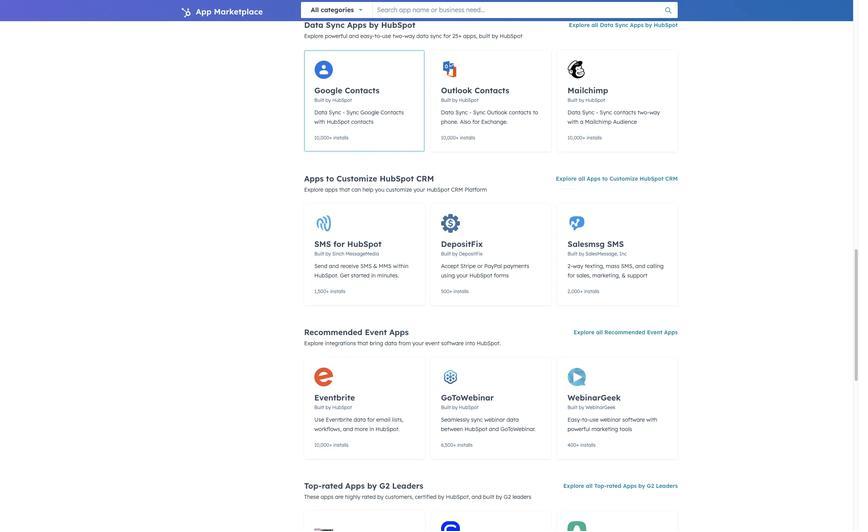 Task type: vqa. For each thing, say whether or not it's contained in the screenshot.
TICKETS banner
no



Task type: locate. For each thing, give the bounding box(es) containing it.
2,000 + installs
[[568, 289, 599, 295]]

salesmsg sms built by salesmessage, inc
[[568, 239, 627, 257]]

data for data sync - sync contacts two-way with a mailchimp audience
[[568, 109, 581, 116]]

salesmsg
[[568, 239, 605, 249]]

2 horizontal spatial -
[[596, 109, 598, 116]]

software left into
[[441, 340, 464, 347]]

eventbrite up use
[[314, 393, 355, 403]]

1 - from the left
[[343, 109, 345, 116]]

0 horizontal spatial sms
[[314, 239, 331, 249]]

1 vertical spatial your
[[456, 272, 468, 279]]

software
[[441, 340, 464, 347], [622, 417, 645, 424]]

built inside outlook contacts built by hubspot
[[441, 97, 451, 103]]

texting,
[[585, 263, 604, 270]]

to- down webinargeek built by webinargeek on the right bottom
[[582, 417, 590, 424]]

1 vertical spatial outlook
[[487, 109, 507, 116]]

1 horizontal spatial way
[[573, 263, 583, 270]]

mailchimp right the a at the top of the page
[[585, 119, 612, 126]]

0 horizontal spatial that
[[339, 186, 350, 194]]

2 horizontal spatial hubspot.
[[477, 340, 501, 347]]

0 horizontal spatial outlook
[[441, 86, 472, 95]]

contacts inside data sync - sync outlook contacts to phone. also for exchange.
[[509, 109, 532, 116]]

your for depositfix
[[456, 272, 468, 279]]

way
[[404, 33, 415, 40], [650, 109, 660, 116], [573, 263, 583, 270]]

1 horizontal spatial with
[[568, 119, 579, 126]]

10,000 + installs down data sync - sync google contacts with hubspot contacts
[[314, 135, 349, 141]]

webinargeek inside webinargeek built by webinargeek
[[586, 405, 616, 411]]

you
[[375, 186, 385, 194]]

using
[[441, 272, 455, 279]]

+ down sales,
[[580, 289, 583, 295]]

google inside data sync - sync google contacts with hubspot contacts
[[360, 109, 379, 116]]

sales,
[[577, 272, 591, 279]]

0 horizontal spatial event
[[365, 328, 387, 337]]

app marketplace
[[196, 7, 263, 16]]

to- down data sync apps by hubspot
[[375, 33, 382, 40]]

g2
[[379, 481, 390, 491], [647, 483, 654, 490], [504, 494, 511, 501]]

1 horizontal spatial hubspot.
[[376, 426, 400, 433]]

+ for webinargeek
[[576, 443, 579, 449]]

1 vertical spatial google
[[360, 109, 379, 116]]

1 vertical spatial depositfix
[[459, 251, 483, 257]]

and
[[349, 33, 359, 40], [329, 263, 339, 270], [635, 263, 645, 270], [343, 426, 353, 433], [489, 426, 499, 433], [472, 494, 482, 501]]

accept
[[441, 263, 459, 270]]

data inside seamlessly sync webinar data between hubspot and gotowebinar.
[[507, 417, 519, 424]]

1 vertical spatial webinargeek
[[586, 405, 616, 411]]

1 vertical spatial in
[[370, 426, 374, 433]]

hubspot. inside use eventbrite data for email lists, workflows, and more in hubspot.
[[376, 426, 400, 433]]

1 horizontal spatial contacts
[[381, 109, 404, 116]]

0 vertical spatial your
[[414, 186, 425, 194]]

outlook up phone. in the right of the page
[[441, 86, 472, 95]]

and right hubspot,
[[472, 494, 482, 501]]

use inside easy-to-use webinar software with powerful marketing tools
[[590, 417, 599, 424]]

software up the tools
[[622, 417, 645, 424]]

outlook inside outlook contacts built by hubspot
[[441, 86, 472, 95]]

built right the apps,
[[479, 33, 490, 40]]

1 vertical spatial &
[[622, 272, 626, 279]]

to-
[[375, 33, 382, 40], [582, 417, 590, 424]]

use
[[314, 417, 324, 424]]

hubspot.
[[314, 272, 339, 279], [477, 340, 501, 347], [376, 426, 400, 433]]

payments
[[504, 263, 529, 270]]

webinargeek up easy-to-use webinar software with powerful marketing tools
[[586, 405, 616, 411]]

1 horizontal spatial customize
[[610, 175, 638, 183]]

use
[[382, 33, 391, 40], [590, 417, 599, 424]]

by inside gotowebinar built by hubspot
[[452, 405, 458, 411]]

1 vertical spatial eventbrite
[[326, 417, 352, 424]]

mass
[[606, 263, 620, 270]]

1 horizontal spatial webinar
[[600, 417, 621, 424]]

2 horizontal spatial g2
[[647, 483, 654, 490]]

apps for to
[[325, 186, 338, 194]]

10,000 for mailchimp
[[568, 135, 583, 141]]

1 horizontal spatial contacts
[[509, 109, 532, 116]]

contacts inside data sync - sync google contacts with hubspot contacts
[[351, 119, 374, 126]]

0 vertical spatial outlook
[[441, 86, 472, 95]]

top-
[[304, 481, 322, 491], [594, 483, 607, 490]]

explore powerful and easy-to-use two-way data sync for 25+ apps, built by hubspot
[[304, 33, 523, 40]]

in right "more"
[[370, 426, 374, 433]]

all categories button
[[301, 2, 372, 18]]

0 vertical spatial to-
[[375, 33, 382, 40]]

1 horizontal spatial top-
[[594, 483, 607, 490]]

0 horizontal spatial contacts
[[351, 119, 374, 126]]

for left the email
[[367, 417, 375, 424]]

installs for eventbrite
[[333, 443, 349, 449]]

2 webinar from the left
[[600, 417, 621, 424]]

built
[[479, 33, 490, 40], [483, 494, 494, 501]]

0 horizontal spatial use
[[382, 33, 391, 40]]

leaders
[[392, 481, 424, 491], [656, 483, 678, 490]]

2 horizontal spatial to
[[602, 175, 608, 183]]

installs right 500
[[454, 289, 469, 295]]

all for mailchimp
[[592, 22, 598, 29]]

0 horizontal spatial contacts
[[345, 86, 380, 95]]

10,000 + installs down also
[[441, 135, 475, 141]]

- down google contacts built by hubspot
[[343, 109, 345, 116]]

hubspot
[[381, 20, 415, 30], [654, 22, 678, 29], [500, 33, 523, 40], [332, 97, 352, 103], [459, 97, 479, 103], [586, 97, 605, 103], [327, 119, 350, 126], [380, 174, 414, 184], [640, 175, 664, 183], [427, 186, 450, 194], [347, 239, 382, 249], [470, 272, 492, 279], [332, 405, 352, 411], [459, 405, 479, 411], [465, 426, 488, 433]]

and right send in the left of the page
[[329, 263, 339, 270]]

1 vertical spatial mailchimp
[[585, 119, 612, 126]]

0 horizontal spatial top-
[[304, 481, 322, 491]]

installs down get on the left of page
[[330, 289, 346, 295]]

- inside data sync - sync outlook contacts to phone. also for exchange.
[[469, 109, 472, 116]]

+ down workflows,
[[329, 443, 332, 449]]

eventbrite built by hubspot
[[314, 393, 355, 411]]

sms,
[[621, 263, 634, 270]]

0 horizontal spatial g2
[[379, 481, 390, 491]]

data inside use eventbrite data for email lists, workflows, and more in hubspot.
[[354, 417, 366, 424]]

0 vertical spatial in
[[371, 272, 376, 279]]

sms up started
[[360, 263, 372, 270]]

0 vertical spatial google
[[314, 86, 342, 95]]

1 vertical spatial built
[[483, 494, 494, 501]]

0 horizontal spatial rated
[[322, 481, 343, 491]]

eventbrite up workflows,
[[326, 417, 352, 424]]

depositfix inside the depositfix built by depositfix
[[459, 251, 483, 257]]

event
[[365, 328, 387, 337], [647, 329, 663, 336]]

for right also
[[472, 119, 480, 126]]

&
[[373, 263, 377, 270], [622, 272, 626, 279]]

your for recommended event apps
[[412, 340, 424, 347]]

sms inside sms for hubspot built by sinch messagemedia
[[314, 239, 331, 249]]

1 vertical spatial that
[[358, 340, 368, 347]]

powerful down all categories popup button
[[325, 33, 347, 40]]

hubspot. down send in the left of the page
[[314, 272, 339, 279]]

with inside easy-to-use webinar software with powerful marketing tools
[[647, 417, 657, 424]]

customize
[[386, 186, 412, 194]]

sms inside send and receive sms & mms within hubspot. get started in minutes.
[[360, 263, 372, 270]]

for down the 2-
[[568, 272, 575, 279]]

explore for explore integrations that bring data from your event software into hubspot.
[[304, 340, 323, 347]]

installs down also
[[460, 135, 475, 141]]

installs for outlook
[[460, 135, 475, 141]]

+ down the a at the top of the page
[[583, 135, 585, 141]]

1 horizontal spatial google
[[360, 109, 379, 116]]

1 horizontal spatial software
[[622, 417, 645, 424]]

- down mailchimp built by hubspot
[[596, 109, 598, 116]]

explore for explore all apps to customize hubspot crm
[[556, 175, 577, 183]]

sms up send in the left of the page
[[314, 239, 331, 249]]

explore for explore all top-rated apps by g2 leaders
[[563, 483, 584, 490]]

that for to
[[339, 186, 350, 194]]

installs
[[333, 135, 349, 141], [460, 135, 475, 141], [587, 135, 602, 141], [330, 289, 346, 295], [454, 289, 469, 295], [584, 289, 599, 295], [333, 443, 349, 449], [457, 443, 473, 449], [581, 443, 596, 449]]

and up support
[[635, 263, 645, 270]]

forms
[[494, 272, 509, 279]]

all
[[592, 22, 598, 29], [579, 175, 585, 183], [596, 329, 603, 336], [586, 483, 593, 490]]

sms up inc
[[607, 239, 624, 249]]

25+
[[452, 33, 462, 40]]

built inside google contacts built by hubspot
[[314, 97, 324, 103]]

way inside data sync - sync contacts two-way with a mailchimp audience
[[650, 109, 660, 116]]

for
[[444, 33, 451, 40], [472, 119, 480, 126], [334, 239, 345, 249], [568, 272, 575, 279], [367, 417, 375, 424]]

hubspot inside eventbrite built by hubspot
[[332, 405, 352, 411]]

two-
[[393, 33, 404, 40], [638, 109, 650, 116]]

to
[[533, 109, 538, 116], [326, 174, 334, 184], [602, 175, 608, 183]]

by inside salesmsg sms built by salesmessage, inc
[[579, 251, 584, 257]]

rated
[[322, 481, 343, 491], [607, 483, 622, 490], [362, 494, 376, 501]]

and inside 2-way texting, mass sms, and calling for sales, marketing, & support
[[635, 263, 645, 270]]

+ for depositfix
[[450, 289, 452, 295]]

+ down using
[[450, 289, 452, 295]]

+ down between
[[453, 443, 456, 449]]

installs down data sync - sync contacts two-way with a mailchimp audience
[[587, 135, 602, 141]]

contacts
[[509, 109, 532, 116], [614, 109, 636, 116], [351, 119, 374, 126]]

eventbrite inside use eventbrite data for email lists, workflows, and more in hubspot.
[[326, 417, 352, 424]]

1 horizontal spatial &
[[622, 272, 626, 279]]

and left gotowebinar.
[[489, 426, 499, 433]]

1 vertical spatial sync
[[471, 417, 483, 424]]

1 horizontal spatial sync
[[471, 417, 483, 424]]

0 horizontal spatial with
[[314, 119, 325, 126]]

+ down phone. in the right of the page
[[456, 135, 459, 141]]

mailchimp up the a at the top of the page
[[568, 86, 608, 95]]

and inside seamlessly sync webinar data between hubspot and gotowebinar.
[[489, 426, 499, 433]]

- up also
[[469, 109, 472, 116]]

use right easy-
[[382, 33, 391, 40]]

built right hubspot,
[[483, 494, 494, 501]]

that down the recommended event apps
[[358, 340, 368, 347]]

500 + installs
[[441, 289, 469, 295]]

1 vertical spatial hubspot.
[[477, 340, 501, 347]]

+ for google
[[329, 135, 332, 141]]

1 vertical spatial use
[[590, 417, 599, 424]]

data for data sync - sync outlook contacts to phone. also for exchange.
[[441, 109, 454, 116]]

explore
[[569, 22, 590, 29], [304, 33, 323, 40], [556, 175, 577, 183], [304, 186, 323, 194], [574, 329, 595, 336], [304, 340, 323, 347], [563, 483, 584, 490]]

2 horizontal spatial way
[[650, 109, 660, 116]]

10,000 + installs for google
[[314, 135, 349, 141]]

explore for explore all recommended event apps
[[574, 329, 595, 336]]

hubspot. right into
[[477, 340, 501, 347]]

1 vertical spatial way
[[650, 109, 660, 116]]

installs down workflows,
[[333, 443, 349, 449]]

& down sms,
[[622, 272, 626, 279]]

built inside gotowebinar built by hubspot
[[441, 405, 451, 411]]

and left "more"
[[343, 426, 353, 433]]

app
[[196, 7, 212, 16]]

-
[[343, 109, 345, 116], [469, 109, 472, 116], [596, 109, 598, 116]]

that left can
[[339, 186, 350, 194]]

for left the 25+ at the top of page
[[444, 33, 451, 40]]

easy-
[[360, 33, 375, 40]]

for inside 2-way texting, mass sms, and calling for sales, marketing, & support
[[568, 272, 575, 279]]

installs right the 6,500
[[457, 443, 473, 449]]

1 horizontal spatial to-
[[582, 417, 590, 424]]

more
[[355, 426, 368, 433]]

installs right 400
[[581, 443, 596, 449]]

in right started
[[371, 272, 376, 279]]

contacts inside outlook contacts built by hubspot
[[475, 86, 509, 95]]

1 vertical spatial powerful
[[568, 426, 590, 433]]

explore all recommended event apps
[[574, 329, 678, 336]]

explore for explore all data sync apps by hubspot
[[569, 22, 590, 29]]

data inside data sync - sync outlook contacts to phone. also for exchange.
[[441, 109, 454, 116]]

data up "more"
[[354, 417, 366, 424]]

hubspot inside mailchimp built by hubspot
[[586, 97, 605, 103]]

2 horizontal spatial sms
[[607, 239, 624, 249]]

that
[[339, 186, 350, 194], [358, 340, 368, 347]]

0 horizontal spatial hubspot.
[[314, 272, 339, 279]]

apps left can
[[325, 186, 338, 194]]

customize
[[337, 174, 377, 184], [610, 175, 638, 183]]

1 horizontal spatial two-
[[638, 109, 650, 116]]

contacts for google contacts
[[345, 86, 380, 95]]

built inside eventbrite built by hubspot
[[314, 405, 324, 411]]

sync down gotowebinar built by hubspot
[[471, 417, 483, 424]]

these apps are highly rated by customers, certified by hubspot, and built by g2 leaders
[[304, 494, 531, 501]]

1,500 + installs
[[314, 289, 346, 295]]

0 horizontal spatial -
[[343, 109, 345, 116]]

webinar up marketing
[[600, 417, 621, 424]]

powerful down "easy-"
[[568, 426, 590, 433]]

+ down "easy-"
[[576, 443, 579, 449]]

seamlessly sync webinar data between hubspot and gotowebinar.
[[441, 417, 536, 433]]

0 horizontal spatial google
[[314, 86, 342, 95]]

+ for outlook
[[456, 135, 459, 141]]

explore all data sync apps by hubspot
[[569, 22, 678, 29]]

to inside data sync - sync outlook contacts to phone. also for exchange.
[[533, 109, 538, 116]]

0 vertical spatial that
[[339, 186, 350, 194]]

+ down send in the left of the page
[[326, 289, 329, 295]]

0 horizontal spatial software
[[441, 340, 464, 347]]

2 horizontal spatial with
[[647, 417, 657, 424]]

for up sinch
[[334, 239, 345, 249]]

webinargeek up "easy-"
[[568, 393, 621, 403]]

- inside data sync - sync contacts two-way with a mailchimp audience
[[596, 109, 598, 116]]

hubspot inside google contacts built by hubspot
[[332, 97, 352, 103]]

hubspot inside the accept stripe or paypal payments using your hubspot forms
[[470, 272, 492, 279]]

1 horizontal spatial that
[[358, 340, 368, 347]]

0 vertical spatial two-
[[393, 33, 404, 40]]

for inside use eventbrite data for email lists, workflows, and more in hubspot.
[[367, 417, 375, 424]]

your
[[414, 186, 425, 194], [456, 272, 468, 279], [412, 340, 424, 347]]

by inside mailchimp built by hubspot
[[579, 97, 584, 103]]

your inside the accept stripe or paypal payments using your hubspot forms
[[456, 272, 468, 279]]

2 - from the left
[[469, 109, 472, 116]]

10,000 for google contacts
[[314, 135, 329, 141]]

started
[[351, 272, 370, 279]]

1 horizontal spatial to
[[533, 109, 538, 116]]

by inside sms for hubspot built by sinch messagemedia
[[326, 251, 331, 257]]

powerful
[[325, 33, 347, 40], [568, 426, 590, 433]]

1 horizontal spatial -
[[469, 109, 472, 116]]

0 vertical spatial use
[[382, 33, 391, 40]]

1 horizontal spatial sms
[[360, 263, 372, 270]]

1 horizontal spatial recommended
[[605, 329, 645, 336]]

data inside data sync - sync contacts two-way with a mailchimp audience
[[568, 109, 581, 116]]

apps left are on the left of the page
[[321, 494, 334, 501]]

webinar up gotowebinar.
[[484, 417, 505, 424]]

salesmessage,
[[586, 251, 618, 257]]

1 horizontal spatial leaders
[[656, 483, 678, 490]]

0 vertical spatial sync
[[430, 33, 442, 40]]

10,000 + installs
[[314, 135, 349, 141], [441, 135, 475, 141], [568, 135, 602, 141], [314, 443, 349, 449]]

google inside google contacts built by hubspot
[[314, 86, 342, 95]]

10,000 + installs for eventbrite
[[314, 443, 349, 449]]

mailchimp
[[568, 86, 608, 95], [585, 119, 612, 126]]

data for data sync apps by hubspot
[[304, 20, 323, 30]]

& left 'mms'
[[373, 263, 377, 270]]

recommended
[[304, 328, 363, 337], [605, 329, 645, 336]]

sync left the 25+ at the top of page
[[430, 33, 442, 40]]

2 horizontal spatial contacts
[[475, 86, 509, 95]]

10,000 + installs down workflows,
[[314, 443, 349, 449]]

1 vertical spatial software
[[622, 417, 645, 424]]

to- inside easy-to-use webinar software with powerful marketing tools
[[582, 417, 590, 424]]

your right customize
[[414, 186, 425, 194]]

from
[[399, 340, 411, 347]]

2 horizontal spatial contacts
[[614, 109, 636, 116]]

data
[[416, 33, 429, 40], [385, 340, 397, 347], [354, 417, 366, 424], [507, 417, 519, 424]]

installs for gotowebinar
[[457, 443, 473, 449]]

10,000 + installs down the a at the top of the page
[[568, 135, 602, 141]]

data inside data sync - sync google contacts with hubspot contacts
[[314, 109, 327, 116]]

3 - from the left
[[596, 109, 598, 116]]

apps for rated
[[321, 494, 334, 501]]

installs down data sync - sync google contacts with hubspot contacts
[[333, 135, 349, 141]]

built inside sms for hubspot built by sinch messagemedia
[[314, 251, 324, 257]]

0 vertical spatial &
[[373, 263, 377, 270]]

get
[[340, 272, 349, 279]]

0 horizontal spatial two-
[[393, 33, 404, 40]]

contacts inside data sync - sync contacts two-way with a mailchimp audience
[[614, 109, 636, 116]]

use up marketing
[[590, 417, 599, 424]]

& inside send and receive sms & mms within hubspot. get started in minutes.
[[373, 263, 377, 270]]

0 horizontal spatial &
[[373, 263, 377, 270]]

sinch
[[332, 251, 344, 257]]

1 webinar from the left
[[484, 417, 505, 424]]

6,500 + installs
[[441, 443, 473, 449]]

outlook up exchange. on the right top of the page
[[487, 109, 507, 116]]

0 horizontal spatial sync
[[430, 33, 442, 40]]

data up gotowebinar.
[[507, 417, 519, 424]]

your right from
[[412, 340, 424, 347]]

in inside use eventbrite data for email lists, workflows, and more in hubspot.
[[370, 426, 374, 433]]

2 vertical spatial your
[[412, 340, 424, 347]]

webinar inside seamlessly sync webinar data between hubspot and gotowebinar.
[[484, 417, 505, 424]]

2 vertical spatial way
[[573, 263, 583, 270]]

1 vertical spatial two-
[[638, 109, 650, 116]]

hubspot. down the email
[[376, 426, 400, 433]]

0 horizontal spatial webinar
[[484, 417, 505, 424]]

0 horizontal spatial powerful
[[325, 33, 347, 40]]

data left the 25+ at the top of page
[[416, 33, 429, 40]]

your down stripe
[[456, 272, 468, 279]]

installs down sales,
[[584, 289, 599, 295]]

calling
[[647, 263, 664, 270]]

contacts inside data sync - sync google contacts with hubspot contacts
[[381, 109, 404, 116]]

2 horizontal spatial rated
[[607, 483, 622, 490]]

also
[[460, 119, 471, 126]]

1 vertical spatial to-
[[582, 417, 590, 424]]

0 horizontal spatial to
[[326, 174, 334, 184]]

1 horizontal spatial outlook
[[487, 109, 507, 116]]

contacts inside google contacts built by hubspot
[[345, 86, 380, 95]]

and down data sync apps by hubspot
[[349, 33, 359, 40]]

1 vertical spatial apps
[[321, 494, 334, 501]]

1,500
[[314, 289, 326, 295]]

+ down data sync - sync google contacts with hubspot contacts
[[329, 135, 332, 141]]

- inside data sync - sync google contacts with hubspot contacts
[[343, 109, 345, 116]]

outlook
[[441, 86, 472, 95], [487, 109, 507, 116]]



Task type: describe. For each thing, give the bounding box(es) containing it.
marketing
[[592, 426, 618, 433]]

explore all top-rated apps by g2 leaders
[[563, 483, 678, 490]]

built inside webinargeek built by webinargeek
[[568, 405, 578, 411]]

0 vertical spatial eventbrite
[[314, 393, 355, 403]]

by inside webinargeek built by webinargeek
[[579, 405, 584, 411]]

sync inside seamlessly sync webinar data between hubspot and gotowebinar.
[[471, 417, 483, 424]]

hubspot. for eventbrite
[[376, 426, 400, 433]]

hubspot. inside send and receive sms & mms within hubspot. get started in minutes.
[[314, 272, 339, 279]]

500
[[441, 289, 450, 295]]

with inside data sync - sync contacts two-way with a mailchimp audience
[[568, 119, 579, 126]]

+ for mailchimp
[[583, 135, 585, 141]]

+ for salesmsg
[[580, 289, 583, 295]]

workflows,
[[314, 426, 342, 433]]

sms inside salesmsg sms built by salesmessage, inc
[[607, 239, 624, 249]]

installs for google
[[333, 135, 349, 141]]

bring
[[370, 340, 383, 347]]

categories
[[321, 6, 354, 14]]

easy-to-use webinar software with powerful marketing tools
[[568, 417, 657, 433]]

can
[[352, 186, 361, 194]]

two- inside data sync - sync contacts two-way with a mailchimp audience
[[638, 109, 650, 116]]

lists,
[[392, 417, 403, 424]]

integrations
[[325, 340, 356, 347]]

by inside outlook contacts built by hubspot
[[452, 97, 458, 103]]

send and receive sms & mms within hubspot. get started in minutes.
[[314, 263, 409, 279]]

1 horizontal spatial g2
[[504, 494, 511, 501]]

hubspot inside outlook contacts built by hubspot
[[459, 97, 479, 103]]

1 horizontal spatial rated
[[362, 494, 376, 501]]

depositfix built by depositfix
[[441, 239, 483, 257]]

0 horizontal spatial recommended
[[304, 328, 363, 337]]

between
[[441, 426, 463, 433]]

accept stripe or paypal payments using your hubspot forms
[[441, 263, 529, 279]]

recommended event apps
[[304, 328, 409, 337]]

software inside easy-to-use webinar software with powerful marketing tools
[[622, 417, 645, 424]]

0 vertical spatial way
[[404, 33, 415, 40]]

explore apps that can help you customize your hubspot crm platform
[[304, 186, 487, 194]]

hubspot,
[[446, 494, 470, 501]]

10,000 for eventbrite
[[314, 443, 329, 449]]

webinar inside easy-to-use webinar software with powerful marketing tools
[[600, 417, 621, 424]]

& inside 2-way texting, mass sms, and calling for sales, marketing, & support
[[622, 272, 626, 279]]

into
[[465, 340, 475, 347]]

data sync - sync outlook contacts to phone. also for exchange.
[[441, 109, 538, 126]]

receive
[[340, 263, 359, 270]]

0 vertical spatial depositfix
[[441, 239, 483, 249]]

0 vertical spatial mailchimp
[[568, 86, 608, 95]]

marketplace
[[214, 7, 263, 16]]

messagemedia
[[346, 251, 379, 257]]

powerful inside easy-to-use webinar software with powerful marketing tools
[[568, 426, 590, 433]]

1 horizontal spatial event
[[647, 329, 663, 336]]

easy-
[[568, 417, 582, 424]]

use eventbrite data for email lists, workflows, and more in hubspot.
[[314, 417, 403, 433]]

in inside send and receive sms & mms within hubspot. get started in minutes.
[[371, 272, 376, 279]]

+ for sms
[[326, 289, 329, 295]]

contacts for outlook contacts
[[475, 86, 509, 95]]

for inside data sync - sync outlook contacts to phone. also for exchange.
[[472, 119, 480, 126]]

email
[[376, 417, 391, 424]]

2 horizontal spatial crm
[[665, 175, 678, 183]]

or
[[477, 263, 483, 270]]

are
[[335, 494, 344, 501]]

by inside the depositfix built by depositfix
[[452, 251, 458, 257]]

installs for salesmsg
[[584, 289, 599, 295]]

webinargeek built by webinargeek
[[568, 393, 621, 411]]

mailchimp built by hubspot
[[568, 86, 608, 103]]

all for salesmsg sms
[[579, 175, 585, 183]]

these
[[304, 494, 319, 501]]

+ for eventbrite
[[329, 443, 332, 449]]

sms for hubspot built by sinch messagemedia
[[314, 239, 382, 257]]

by inside eventbrite built by hubspot
[[326, 405, 331, 411]]

hubspot inside sms for hubspot built by sinch messagemedia
[[347, 239, 382, 249]]

hubspot inside seamlessly sync webinar data between hubspot and gotowebinar.
[[465, 426, 488, 433]]

audience
[[613, 119, 637, 126]]

400 + installs
[[568, 443, 596, 449]]

phone.
[[441, 119, 459, 126]]

platform
[[465, 186, 487, 194]]

way inside 2-way texting, mass sms, and calling for sales, marketing, & support
[[573, 263, 583, 270]]

support
[[627, 272, 648, 279]]

gotowebinar
[[441, 393, 494, 403]]

a
[[580, 119, 584, 126]]

0 horizontal spatial customize
[[337, 174, 377, 184]]

send
[[314, 263, 327, 270]]

all
[[311, 6, 319, 14]]

outlook contacts built by hubspot
[[441, 86, 509, 103]]

10,000 for outlook contacts
[[441, 135, 456, 141]]

within
[[393, 263, 409, 270]]

certified
[[415, 494, 437, 501]]

400
[[568, 443, 576, 449]]

highly
[[345, 494, 360, 501]]

0 horizontal spatial to-
[[375, 33, 382, 40]]

data sync - sync google contacts with hubspot contacts
[[314, 109, 404, 126]]

data for data sync - sync google contacts with hubspot contacts
[[314, 109, 327, 116]]

event
[[426, 340, 440, 347]]

all for webinargeek
[[596, 329, 603, 336]]

leaders
[[513, 494, 531, 501]]

help
[[363, 186, 373, 194]]

tools
[[620, 426, 632, 433]]

installs for sms
[[330, 289, 346, 295]]

built inside mailchimp built by hubspot
[[568, 97, 578, 103]]

customers,
[[385, 494, 413, 501]]

2-way texting, mass sms, and calling for sales, marketing, & support
[[568, 263, 664, 279]]

data sync - sync contacts two-way with a mailchimp audience
[[568, 109, 660, 126]]

installs for webinargeek
[[581, 443, 596, 449]]

built inside the depositfix built by depositfix
[[441, 251, 451, 257]]

installs for depositfix
[[454, 289, 469, 295]]

hubspot. for recommended event apps
[[477, 340, 501, 347]]

data sync apps by hubspot
[[304, 20, 415, 30]]

explore for explore apps that can help you customize your hubspot crm platform
[[304, 186, 323, 194]]

mailchimp inside data sync - sync contacts two-way with a mailchimp audience
[[585, 119, 612, 126]]

2-
[[568, 263, 573, 270]]

mms
[[379, 263, 392, 270]]

inc
[[620, 251, 627, 257]]

10,000 + installs for outlook
[[441, 135, 475, 141]]

and inside use eventbrite data for email lists, workflows, and more in hubspot.
[[343, 426, 353, 433]]

+ for gotowebinar
[[453, 443, 456, 449]]

0 horizontal spatial crm
[[416, 174, 434, 184]]

- for mailchimp
[[596, 109, 598, 116]]

all categories
[[311, 6, 354, 14]]

for inside sms for hubspot built by sinch messagemedia
[[334, 239, 345, 249]]

10,000 + installs for mailchimp
[[568, 135, 602, 141]]

explore integrations that bring data from your event software into hubspot.
[[304, 340, 501, 347]]

- for google
[[343, 109, 345, 116]]

built inside salesmsg sms built by salesmessage, inc
[[568, 251, 578, 257]]

installs for mailchimp
[[587, 135, 602, 141]]

1 horizontal spatial crm
[[451, 186, 463, 194]]

by inside google contacts built by hubspot
[[326, 97, 331, 103]]

data left from
[[385, 340, 397, 347]]

0 horizontal spatial leaders
[[392, 481, 424, 491]]

apps to customize hubspot crm
[[304, 174, 434, 184]]

0 vertical spatial software
[[441, 340, 464, 347]]

google contacts built by hubspot
[[314, 86, 380, 103]]

explore for explore powerful and easy-to-use two-way data sync for 25+ apps, built by hubspot
[[304, 33, 323, 40]]

hubspot inside gotowebinar built by hubspot
[[459, 405, 479, 411]]

paypal
[[484, 263, 502, 270]]

top-rated apps by g2 leaders
[[304, 481, 424, 491]]

- for outlook
[[469, 109, 472, 116]]

and inside send and receive sms & mms within hubspot. get started in minutes.
[[329, 263, 339, 270]]

6,500
[[441, 443, 453, 449]]

minutes.
[[377, 272, 399, 279]]

with inside data sync - sync google contacts with hubspot contacts
[[314, 119, 325, 126]]

0 vertical spatial built
[[479, 33, 490, 40]]

outlook inside data sync - sync outlook contacts to phone. also for exchange.
[[487, 109, 507, 116]]

marketing,
[[592, 272, 620, 279]]

stripe
[[461, 263, 476, 270]]

0 vertical spatial powerful
[[325, 33, 347, 40]]

0 vertical spatial webinargeek
[[568, 393, 621, 403]]

hubspot inside data sync - sync google contacts with hubspot contacts
[[327, 119, 350, 126]]

Search app name or business need... search field
[[373, 2, 678, 18]]

that for event
[[358, 340, 368, 347]]

seamlessly
[[441, 417, 470, 424]]



